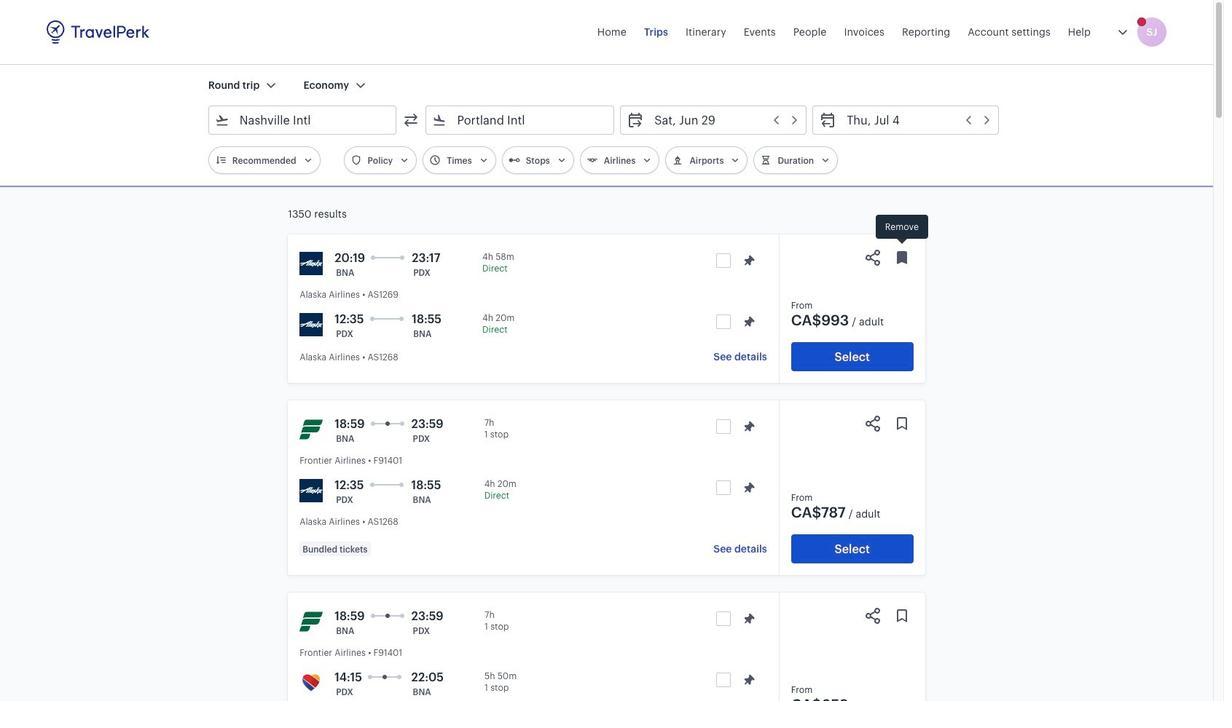 Task type: describe. For each thing, give the bounding box(es) containing it.
frontier airlines image for southwest airlines 'icon'
[[300, 611, 323, 634]]

2 alaska airlines image from the top
[[300, 480, 323, 503]]

From search field
[[230, 109, 377, 132]]

Depart field
[[645, 109, 801, 132]]

Return field
[[837, 109, 993, 132]]

To search field
[[447, 109, 595, 132]]



Task type: locate. For each thing, give the bounding box(es) containing it.
frontier airlines image for first alaska airlines icon from the bottom
[[300, 418, 323, 442]]

1 vertical spatial frontier airlines image
[[300, 611, 323, 634]]

2 frontier airlines image from the top
[[300, 611, 323, 634]]

alaska airlines image
[[300, 313, 323, 337], [300, 480, 323, 503]]

0 vertical spatial frontier airlines image
[[300, 418, 323, 442]]

frontier airlines image
[[300, 418, 323, 442], [300, 611, 323, 634]]

1 alaska airlines image from the top
[[300, 313, 323, 337]]

0 vertical spatial alaska airlines image
[[300, 313, 323, 337]]

tooltip
[[876, 215, 928, 246]]

alaska airlines image
[[300, 252, 323, 276]]

southwest airlines image
[[300, 672, 323, 695]]

1 frontier airlines image from the top
[[300, 418, 323, 442]]

1 vertical spatial alaska airlines image
[[300, 480, 323, 503]]



